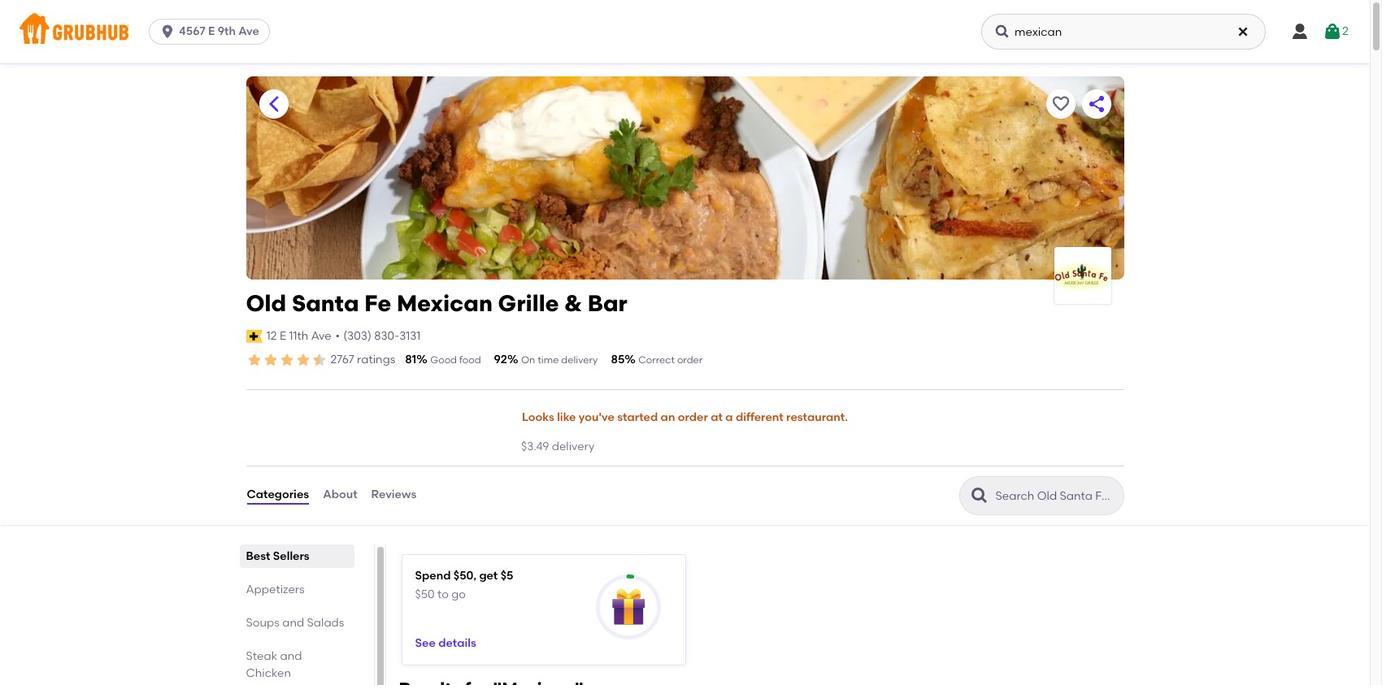 Task type: locate. For each thing, give the bounding box(es) containing it.
ave for 4567 e 9th ave
[[239, 24, 259, 38]]

details
[[439, 637, 476, 651]]

3131
[[400, 329, 421, 343]]

ave
[[239, 24, 259, 38], [311, 329, 332, 343]]

$3.49 delivery
[[521, 440, 595, 454]]

0 horizontal spatial ave
[[239, 24, 259, 38]]

spend $50, get $5 $50 to go
[[415, 569, 514, 602]]

1 vertical spatial ave
[[311, 329, 332, 343]]

0 vertical spatial e
[[208, 24, 215, 38]]

$3.49
[[521, 440, 549, 454]]

4567
[[179, 24, 205, 38]]

correct
[[639, 355, 675, 366]]

soups
[[246, 616, 280, 630]]

save this restaurant button
[[1046, 89, 1076, 119]]

on
[[521, 355, 536, 366]]

92
[[494, 353, 508, 367]]

categories button
[[246, 467, 310, 525]]

delivery right the time at the left of the page
[[562, 355, 598, 366]]

0 vertical spatial delivery
[[562, 355, 598, 366]]

e right 12
[[280, 329, 286, 343]]

delivery
[[562, 355, 598, 366], [552, 440, 595, 454]]

•
[[336, 329, 340, 343]]

11th
[[289, 329, 309, 343]]

and up chicken
[[280, 650, 302, 663]]

order left at
[[678, 411, 708, 425]]

steak
[[246, 650, 277, 663]]

see details
[[415, 637, 476, 651]]

save this restaurant image
[[1051, 94, 1071, 114]]

food
[[459, 355, 481, 366]]

star icon image
[[246, 352, 262, 368], [262, 352, 279, 368], [279, 352, 295, 368], [295, 352, 311, 368], [311, 352, 327, 368], [311, 352, 327, 368]]

2767 ratings
[[331, 353, 396, 367]]

1 horizontal spatial e
[[280, 329, 286, 343]]

a
[[726, 411, 733, 425]]

ave left the •
[[311, 329, 332, 343]]

1 vertical spatial and
[[280, 650, 302, 663]]

1 vertical spatial e
[[280, 329, 286, 343]]

order
[[677, 355, 703, 366], [678, 411, 708, 425]]

categories
[[247, 488, 309, 502]]

• (303) 830-3131
[[336, 329, 421, 343]]

ave right 9th
[[239, 24, 259, 38]]

and right soups
[[282, 616, 304, 630]]

see
[[415, 637, 436, 651]]

about button
[[322, 467, 358, 525]]

best
[[246, 550, 270, 563]]

looks like you've started an order at a different restaurant.
[[522, 411, 848, 425]]

svg image
[[1291, 22, 1310, 41], [1323, 22, 1343, 41], [160, 24, 176, 40], [1237, 25, 1250, 38]]

and
[[282, 616, 304, 630], [280, 650, 302, 663]]

&
[[565, 290, 582, 317]]

correct order
[[639, 355, 703, 366]]

1 vertical spatial delivery
[[552, 440, 595, 454]]

get
[[479, 569, 498, 583]]

1 horizontal spatial ave
[[311, 329, 332, 343]]

85
[[611, 353, 625, 367]]

Search for food, convenience, alcohol... search field
[[982, 14, 1266, 50]]

12 e 11th ave button
[[266, 328, 332, 346]]

caret left icon image
[[264, 94, 283, 114]]

and for salads
[[282, 616, 304, 630]]

e for 12
[[280, 329, 286, 343]]

an
[[661, 411, 675, 425]]

grille
[[498, 290, 559, 317]]

e inside main navigation navigation
[[208, 24, 215, 38]]

2
[[1343, 24, 1349, 38]]

reviews
[[371, 488, 417, 502]]

ave for 12 e 11th ave
[[311, 329, 332, 343]]

delivery down like on the bottom of the page
[[552, 440, 595, 454]]

spend
[[415, 569, 451, 583]]

9th
[[218, 24, 236, 38]]

to
[[438, 588, 449, 602]]

ave inside 4567 e 9th ave button
[[239, 24, 259, 38]]

12
[[267, 329, 277, 343]]

you've
[[579, 411, 615, 425]]

search icon image
[[970, 486, 989, 506]]

share icon image
[[1087, 94, 1107, 114]]

1 vertical spatial order
[[678, 411, 708, 425]]

4567 e 9th ave
[[179, 24, 259, 38]]

ave inside 12 e 11th ave button
[[311, 329, 332, 343]]

e left 9th
[[208, 24, 215, 38]]

(303)
[[343, 329, 372, 343]]

and inside steak and chicken
[[280, 650, 302, 663]]

mexican
[[397, 290, 493, 317]]

0 vertical spatial ave
[[239, 24, 259, 38]]

order right correct
[[677, 355, 703, 366]]

good
[[430, 355, 457, 366]]

go
[[452, 588, 466, 602]]

see details button
[[415, 630, 476, 659]]

12 e 11th ave
[[267, 329, 332, 343]]

about
[[323, 488, 358, 502]]

good food
[[430, 355, 481, 366]]

looks like you've started an order at a different restaurant. button
[[521, 400, 849, 436]]

e
[[208, 24, 215, 38], [280, 329, 286, 343]]

0 horizontal spatial e
[[208, 24, 215, 38]]

0 vertical spatial and
[[282, 616, 304, 630]]



Task type: describe. For each thing, give the bounding box(es) containing it.
$50
[[415, 588, 435, 602]]

0 vertical spatial order
[[677, 355, 703, 366]]

steak and chicken
[[246, 650, 302, 680]]

svg image inside 4567 e 9th ave button
[[160, 24, 176, 40]]

looks
[[522, 411, 555, 425]]

old
[[246, 290, 286, 317]]

bar
[[588, 290, 628, 317]]

restaurant.
[[787, 411, 848, 425]]

santa
[[292, 290, 359, 317]]

old santa fe mexican grille & bar logo image
[[1055, 262, 1111, 290]]

and for chicken
[[280, 650, 302, 663]]

(303) 830-3131 button
[[343, 328, 421, 345]]

on time delivery
[[521, 355, 598, 366]]

old santa fe mexican grille & bar
[[246, 290, 628, 317]]

sellers
[[273, 550, 310, 563]]

salads
[[307, 616, 344, 630]]

svg image inside 2 button
[[1323, 22, 1343, 41]]

like
[[557, 411, 576, 425]]

started
[[618, 411, 658, 425]]

4567 e 9th ave button
[[149, 19, 276, 45]]

svg image
[[995, 24, 1011, 40]]

$50,
[[454, 569, 477, 583]]

2 button
[[1323, 17, 1349, 46]]

subscription pass image
[[246, 330, 262, 343]]

chicken
[[246, 667, 291, 680]]

different
[[736, 411, 784, 425]]

81
[[405, 353, 417, 367]]

reward icon image
[[611, 589, 647, 625]]

ratings
[[357, 353, 396, 367]]

order inside button
[[678, 411, 708, 425]]

best sellers
[[246, 550, 310, 563]]

time
[[538, 355, 559, 366]]

fe
[[365, 290, 391, 317]]

e for 4567
[[208, 24, 215, 38]]

soups and salads
[[246, 616, 344, 630]]

$5
[[501, 569, 514, 583]]

reviews button
[[371, 467, 417, 525]]

830-
[[374, 329, 400, 343]]

2767
[[331, 353, 354, 367]]

main navigation navigation
[[0, 0, 1371, 63]]

at
[[711, 411, 723, 425]]

appetizers
[[246, 583, 305, 597]]

Search Old Santa Fe Mexican Grille & Bar search field
[[994, 489, 1119, 504]]



Task type: vqa. For each thing, say whether or not it's contained in the screenshot.
Grubhub plus flag logo for Grubhub+
no



